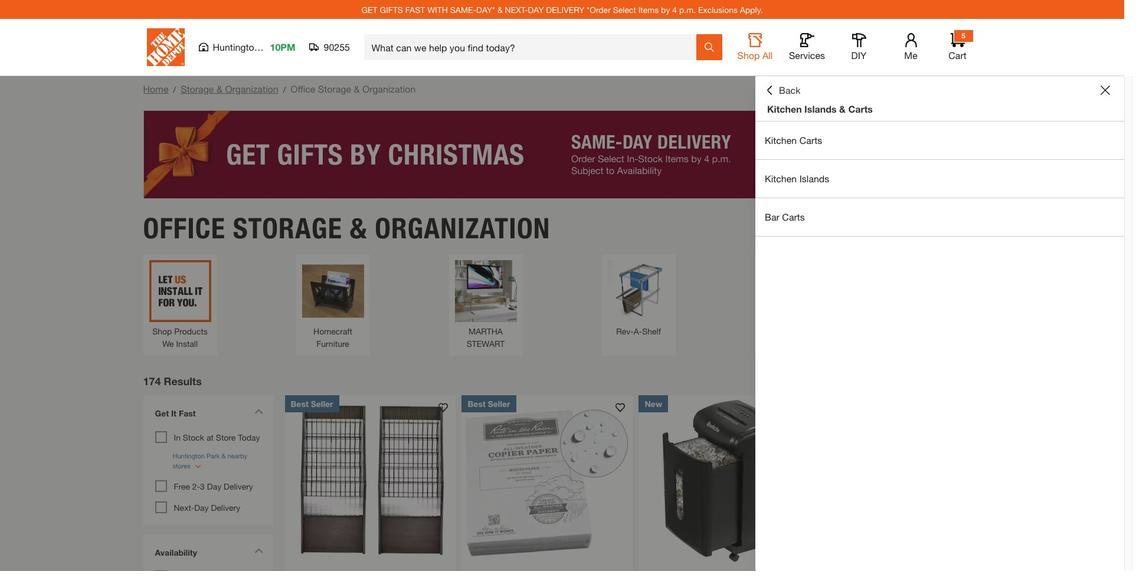 Task type: locate. For each thing, give the bounding box(es) containing it.
shop up we at left
[[152, 326, 172, 336]]

next-day delivery link
[[174, 503, 240, 513]]

islands
[[805, 103, 837, 115], [800, 173, 830, 184]]

kitchen carts link
[[756, 122, 1124, 159]]

1 horizontal spatial best
[[468, 399, 486, 409]]

stock
[[183, 432, 204, 442]]

results
[[164, 375, 202, 388]]

shop products we install image
[[149, 260, 211, 322]]

storage
[[181, 83, 214, 94], [318, 83, 351, 94], [233, 211, 342, 245]]

services
[[789, 50, 825, 61]]

0 horizontal spatial office
[[143, 211, 226, 245]]

&
[[498, 4, 503, 14], [217, 83, 223, 94], [354, 83, 360, 94], [839, 103, 846, 115], [350, 211, 367, 245]]

carts
[[848, 103, 873, 115], [800, 135, 822, 146], [782, 211, 805, 223]]

islands for kitchen islands
[[800, 173, 830, 184]]

organization
[[225, 83, 278, 94], [362, 83, 416, 94], [375, 211, 550, 245]]

islands inside "menu"
[[800, 173, 830, 184]]

shop inside button
[[738, 50, 760, 61]]

shelf
[[642, 326, 661, 336]]

1 vertical spatial islands
[[800, 173, 830, 184]]

all
[[763, 50, 773, 61]]

diy button
[[840, 33, 878, 61]]

0 horizontal spatial /
[[173, 84, 176, 94]]

back
[[779, 84, 801, 96]]

kitchen up bar carts
[[765, 173, 797, 184]]

with
[[427, 4, 448, 14]]

shop
[[738, 50, 760, 61], [152, 326, 172, 336]]

2 vertical spatial carts
[[782, 211, 805, 223]]

delivery
[[546, 4, 585, 14]]

services button
[[788, 33, 826, 61]]

cart
[[949, 50, 967, 61]]

next-
[[174, 503, 194, 513]]

park
[[262, 41, 281, 53]]

0 vertical spatial office
[[291, 83, 315, 94]]

best seller
[[291, 399, 333, 409], [468, 399, 510, 409]]

shop inside shop products we install
[[152, 326, 172, 336]]

apply.
[[740, 4, 763, 14]]

islands up kitchen carts at the right top
[[805, 103, 837, 115]]

carts down "diy"
[[848, 103, 873, 115]]

0 vertical spatial delivery
[[224, 481, 253, 491]]

best
[[291, 399, 309, 409], [468, 399, 486, 409]]

huntington
[[213, 41, 260, 53]]

islands down kitchen carts at the right top
[[800, 173, 830, 184]]

seller
[[311, 399, 333, 409], [488, 399, 510, 409]]

the home depot logo image
[[147, 28, 184, 66]]

/
[[173, 84, 176, 94], [283, 84, 286, 94]]

office
[[291, 83, 315, 94], [143, 211, 226, 245]]

kitchen down back button
[[767, 103, 802, 115]]

2 best from the left
[[468, 399, 486, 409]]

martha stewart link
[[455, 260, 517, 350]]

menu
[[756, 122, 1124, 237]]

wooden free standing 6-tier display literature brochure magazine rack in black (2-pack) image
[[285, 395, 456, 566]]

homecraft furniture
[[313, 326, 352, 349]]

office storage & organization
[[143, 211, 550, 245]]

0 vertical spatial islands
[[805, 103, 837, 115]]

day down '3'
[[194, 503, 209, 513]]

/ right home link
[[173, 84, 176, 94]]

carts down kitchen islands & carts
[[800, 135, 822, 146]]

delivery down free 2-3 day delivery link
[[211, 503, 240, 513]]

1 vertical spatial office
[[143, 211, 226, 245]]

by
[[661, 4, 670, 14]]

2 seller from the left
[[488, 399, 510, 409]]

availability
[[155, 547, 197, 558]]

kitchen for kitchen carts
[[765, 135, 797, 146]]

all-weather 8-1/2 in. x 11 in. 20 lbs. bulk copier paper, white (500-sheet pack) image
[[462, 395, 633, 566]]

1 horizontal spatial /
[[283, 84, 286, 94]]

carts right bar at the right
[[782, 211, 805, 223]]

1 seller from the left
[[311, 399, 333, 409]]

*order
[[587, 4, 611, 14]]

stewart
[[467, 339, 505, 349]]

0 horizontal spatial best
[[291, 399, 309, 409]]

get it fast
[[155, 408, 196, 418]]

martha
[[469, 326, 503, 336]]

0 vertical spatial day
[[207, 481, 221, 491]]

p.m.
[[679, 4, 696, 14]]

delivery right '3'
[[224, 481, 253, 491]]

homecraft furniture link
[[302, 260, 364, 350]]

0 horizontal spatial seller
[[311, 399, 333, 409]]

next-
[[505, 4, 528, 14]]

delivery
[[224, 481, 253, 491], [211, 503, 240, 513]]

bar
[[765, 211, 780, 223]]

2 best seller from the left
[[468, 399, 510, 409]]

free
[[174, 481, 190, 491]]

huntington park
[[213, 41, 281, 53]]

homecraft
[[313, 326, 352, 336]]

1 horizontal spatial shop
[[738, 50, 760, 61]]

0 vertical spatial kitchen
[[767, 103, 802, 115]]

0 horizontal spatial best seller
[[291, 399, 333, 409]]

get gifts fast with same-day* & next-day delivery *order select items by 4 p.m. exclusions apply.
[[361, 4, 763, 14]]

menu containing kitchen carts
[[756, 122, 1124, 237]]

islands for kitchen islands & carts
[[805, 103, 837, 115]]

1 vertical spatial carts
[[800, 135, 822, 146]]

carts for kitchen carts
[[800, 135, 822, 146]]

same-
[[450, 4, 476, 14]]

kitchen up kitchen islands
[[765, 135, 797, 146]]

kitchen islands link
[[756, 160, 1124, 198]]

What can we help you find today? search field
[[372, 35, 696, 60]]

seller for wooden free standing 6-tier display literature brochure magazine rack in black (2-pack) image at the left bottom of page
[[311, 399, 333, 409]]

1 vertical spatial kitchen
[[765, 135, 797, 146]]

shop left all
[[738, 50, 760, 61]]

shop for shop products we install
[[152, 326, 172, 336]]

new
[[645, 399, 662, 409]]

day
[[207, 481, 221, 491], [194, 503, 209, 513]]

at
[[207, 432, 214, 442]]

1 best seller from the left
[[291, 399, 333, 409]]

0 vertical spatial shop
[[738, 50, 760, 61]]

home
[[143, 83, 169, 94]]

1 horizontal spatial seller
[[488, 399, 510, 409]]

2 vertical spatial kitchen
[[765, 173, 797, 184]]

kitchen
[[767, 103, 802, 115], [765, 135, 797, 146], [765, 173, 797, 184]]

1 best from the left
[[291, 399, 309, 409]]

5
[[962, 31, 966, 40]]

best seller for "all-weather 8-1/2 in. x 11 in. 20 lbs. bulk copier paper, white (500-sheet pack)" 'image'
[[468, 399, 510, 409]]

/ down 10pm
[[283, 84, 286, 94]]

0 vertical spatial carts
[[848, 103, 873, 115]]

rev a shelf image
[[608, 260, 670, 322]]

1 horizontal spatial best seller
[[468, 399, 510, 409]]

1 vertical spatial shop
[[152, 326, 172, 336]]

90255
[[324, 41, 350, 53]]

0 horizontal spatial shop
[[152, 326, 172, 336]]

in stock at store today
[[174, 432, 260, 442]]

seller for "all-weather 8-1/2 in. x 11 in. 20 lbs. bulk copier paper, white (500-sheet pack)" 'image'
[[488, 399, 510, 409]]

day right '3'
[[207, 481, 221, 491]]

home / storage & organization / office storage & organization
[[143, 83, 416, 94]]



Task type: vqa. For each thing, say whether or not it's contained in the screenshot.
second Best from the left
yes



Task type: describe. For each thing, give the bounding box(es) containing it.
get
[[361, 4, 378, 14]]

kitchen carts
[[765, 135, 822, 146]]

best for "all-weather 8-1/2 in. x 11 in. 20 lbs. bulk copier paper, white (500-sheet pack)" 'image'
[[468, 399, 486, 409]]

2-
[[192, 481, 200, 491]]

1 vertical spatial day
[[194, 503, 209, 513]]

shop products we install link
[[149, 260, 211, 350]]

90255 button
[[310, 41, 350, 53]]

furniture
[[316, 339, 349, 349]]

select
[[613, 4, 636, 14]]

today
[[238, 432, 260, 442]]

shop all button
[[736, 33, 774, 61]]

day
[[528, 4, 544, 14]]

bar carts
[[765, 211, 805, 223]]

martha stewart
[[467, 326, 505, 349]]

174
[[143, 375, 161, 388]]

install
[[176, 339, 198, 349]]

fast
[[179, 408, 196, 418]]

bar carts link
[[756, 198, 1124, 236]]

1 horizontal spatial office
[[291, 83, 315, 94]]

a-
[[634, 326, 642, 336]]

feedback link image
[[1117, 200, 1133, 263]]

4
[[672, 4, 677, 14]]

items
[[638, 4, 659, 14]]

best for wooden free standing 6-tier display literature brochure magazine rack in black (2-pack) image at the left bottom of page
[[291, 399, 309, 409]]

free 2-3 day delivery
[[174, 481, 253, 491]]

homecraft furniture image
[[302, 260, 364, 322]]

carts for bar carts
[[782, 211, 805, 223]]

back button
[[765, 84, 801, 96]]

day*
[[476, 4, 495, 14]]

me button
[[892, 33, 930, 61]]

rev-
[[616, 326, 634, 336]]

get
[[155, 408, 169, 418]]

gifts
[[380, 4, 403, 14]]

exclusions
[[698, 4, 738, 14]]

products
[[174, 326, 208, 336]]

best seller for wooden free standing 6-tier display literature brochure magazine rack in black (2-pack) image at the left bottom of page
[[291, 399, 333, 409]]

drawer close image
[[1101, 86, 1110, 95]]

174 results
[[143, 375, 202, 388]]

sponsored banner image
[[143, 110, 981, 199]]

rev-a-shelf
[[616, 326, 661, 336]]

store
[[216, 432, 236, 442]]

shop for shop all
[[738, 50, 760, 61]]

me
[[904, 50, 918, 61]]

fast
[[405, 4, 425, 14]]

we
[[162, 339, 174, 349]]

1 vertical spatial delivery
[[211, 503, 240, 513]]

get it fast link
[[149, 401, 267, 428]]

kitchen for kitchen islands & carts
[[767, 103, 802, 115]]

martha stewart image
[[455, 260, 517, 322]]

next-day delivery
[[174, 503, 240, 513]]

10pm
[[270, 41, 295, 53]]

home link
[[143, 83, 169, 94]]

1 / from the left
[[173, 84, 176, 94]]

kitchen islands & carts
[[767, 103, 873, 115]]

availability link
[[149, 540, 267, 568]]

free 2-3 day delivery link
[[174, 481, 253, 491]]

30 l/7.9 gal. paper shredder cross cut document shredder for credit card/cd/junk mail shredder for office home image
[[639, 395, 810, 566]]

2 / from the left
[[283, 84, 286, 94]]

cart 5
[[949, 31, 967, 61]]

diy
[[852, 50, 867, 61]]

in
[[174, 432, 181, 442]]

kitchen for kitchen islands
[[765, 173, 797, 184]]

rev-a-shelf link
[[608, 260, 670, 337]]

storage & organization link
[[181, 83, 278, 94]]

3
[[200, 481, 205, 491]]

in stock at store today link
[[174, 432, 260, 442]]

it
[[171, 408, 177, 418]]

shop all
[[738, 50, 773, 61]]

kitchen islands
[[765, 173, 830, 184]]

shop products we install
[[152, 326, 208, 349]]



